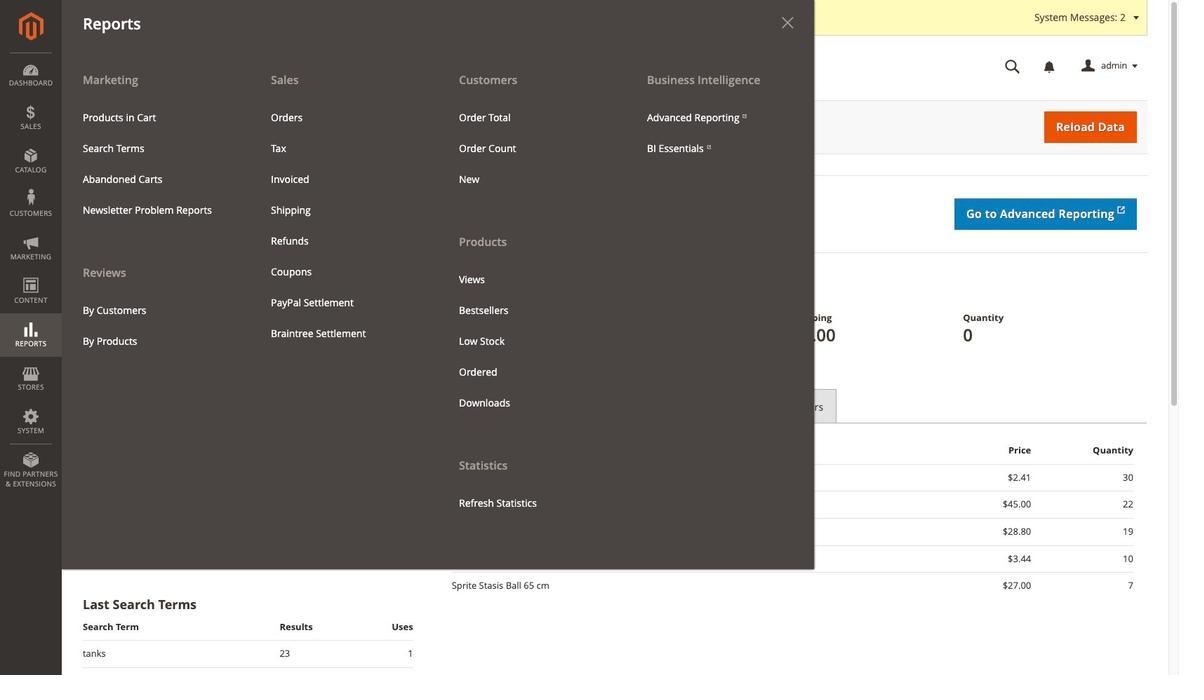 Task type: describe. For each thing, give the bounding box(es) containing it.
magento admin panel image
[[19, 12, 43, 41]]



Task type: vqa. For each thing, say whether or not it's contained in the screenshot.
'Magento Admin Panel' image
yes



Task type: locate. For each thing, give the bounding box(es) containing it.
menu
[[62, 65, 814, 570], [62, 65, 250, 357], [438, 65, 626, 519], [72, 102, 239, 226], [260, 102, 427, 349], [449, 102, 616, 195], [637, 102, 804, 164], [449, 264, 616, 419], [72, 295, 239, 357]]

menu bar
[[0, 0, 814, 570]]



